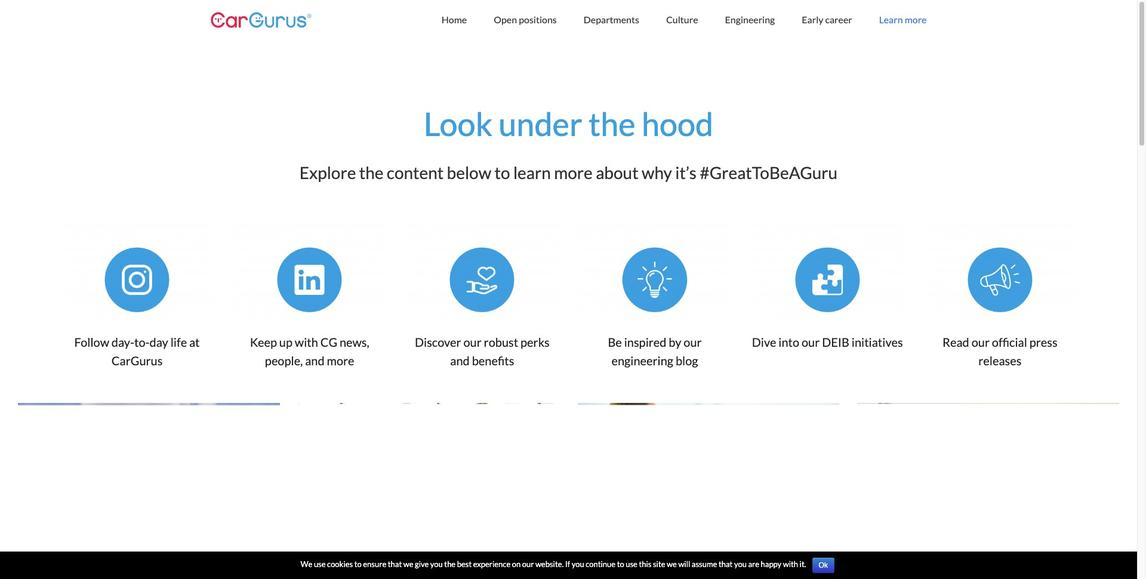 Task type: locate. For each thing, give the bounding box(es) containing it.
happy
[[761, 560, 782, 569]]

that right assume
[[719, 560, 733, 569]]

2 horizontal spatial to
[[617, 560, 624, 569]]

0 horizontal spatial we
[[403, 560, 414, 569]]

you right give
[[430, 560, 443, 569]]

with right up
[[295, 335, 318, 349]]

our
[[464, 335, 482, 349], [684, 335, 702, 349], [802, 335, 820, 349], [972, 335, 990, 349], [522, 560, 534, 569]]

1 horizontal spatial more
[[554, 162, 593, 183]]

if
[[565, 560, 570, 569]]

we left give
[[403, 560, 414, 569]]

look
[[424, 104, 493, 143]]

2 and from the left
[[450, 353, 470, 368]]

are
[[748, 560, 760, 569]]

1 vertical spatial the
[[359, 162, 384, 183]]

2 use from the left
[[626, 560, 638, 569]]

1 horizontal spatial and
[[450, 353, 470, 368]]

0 horizontal spatial with
[[295, 335, 318, 349]]

2 vertical spatial the
[[444, 560, 456, 569]]

explore
[[300, 162, 356, 183]]

blog
[[676, 353, 698, 368]]

1 horizontal spatial with
[[783, 560, 798, 569]]

1 vertical spatial more
[[554, 162, 593, 183]]

learn more
[[879, 13, 927, 25]]

people,
[[265, 353, 303, 368]]

use left this
[[626, 560, 638, 569]]

with
[[295, 335, 318, 349], [783, 560, 798, 569]]

and down cg
[[305, 353, 325, 368]]

robust
[[484, 335, 518, 349]]

0 horizontal spatial use
[[314, 560, 326, 569]]

we use cookies to ensure that we give you the best experience on our website. if you continue to use this site we will assume that you are happy with it.
[[301, 560, 806, 569]]

look under the hood
[[424, 104, 714, 143]]

experience
[[473, 560, 511, 569]]

our up benefits
[[464, 335, 482, 349]]

1 horizontal spatial use
[[626, 560, 638, 569]]

to right continue
[[617, 560, 624, 569]]

it.
[[800, 560, 806, 569]]

you right if
[[572, 560, 584, 569]]

and inside keep up with cg news, people, and more
[[305, 353, 325, 368]]

you
[[430, 560, 443, 569], [572, 560, 584, 569], [734, 560, 747, 569]]

with left it.
[[783, 560, 798, 569]]

the right explore
[[359, 162, 384, 183]]

career
[[825, 13, 852, 25]]

we left will
[[667, 560, 677, 569]]

with inside keep up with cg news, people, and more
[[295, 335, 318, 349]]

the left best on the bottom left of the page
[[444, 560, 456, 569]]

benefits
[[472, 353, 514, 368]]

learn
[[879, 13, 903, 25]]

hood
[[642, 104, 714, 143]]

our right read
[[972, 335, 990, 349]]

that right the ensure
[[388, 560, 402, 569]]

2 horizontal spatial you
[[734, 560, 747, 569]]

more right learn
[[554, 162, 593, 183]]

you left are
[[734, 560, 747, 569]]

2 that from the left
[[719, 560, 733, 569]]

we
[[301, 560, 312, 569]]

3 you from the left
[[734, 560, 747, 569]]

the
[[589, 104, 636, 143], [359, 162, 384, 183], [444, 560, 456, 569]]

explore the content below to learn more about why it's #greattobeaguru
[[300, 162, 838, 183]]

to
[[495, 162, 510, 183], [354, 560, 362, 569], [617, 560, 624, 569]]

assume
[[692, 560, 717, 569]]

and down discover
[[450, 353, 470, 368]]

0 vertical spatial the
[[589, 104, 636, 143]]

1 horizontal spatial we
[[667, 560, 677, 569]]

0 vertical spatial with
[[295, 335, 318, 349]]

1 horizontal spatial the
[[444, 560, 456, 569]]

best
[[457, 560, 472, 569]]

the up about
[[589, 104, 636, 143]]

will
[[679, 560, 690, 569]]

open positions link
[[494, 0, 557, 39]]

1 horizontal spatial you
[[572, 560, 584, 569]]

to left the ensure
[[354, 560, 362, 569]]

ok
[[819, 561, 828, 570]]

engineering link
[[725, 0, 775, 39]]

1 and from the left
[[305, 353, 325, 368]]

we
[[403, 560, 414, 569], [667, 560, 677, 569]]

site
[[653, 560, 665, 569]]

2 vertical spatial more
[[327, 353, 354, 368]]

2 horizontal spatial more
[[905, 13, 927, 25]]

be
[[608, 335, 622, 349]]

more inside keep up with cg news, people, and more
[[327, 353, 354, 368]]

open positions
[[494, 13, 557, 25]]

0 vertical spatial more
[[905, 13, 927, 25]]

our right by
[[684, 335, 702, 349]]

0 horizontal spatial more
[[327, 353, 354, 368]]

more right the learn
[[905, 13, 927, 25]]

that
[[388, 560, 402, 569], [719, 560, 733, 569]]

1 horizontal spatial that
[[719, 560, 733, 569]]

and
[[305, 353, 325, 368], [450, 353, 470, 368]]

more
[[905, 13, 927, 25], [554, 162, 593, 183], [327, 353, 354, 368]]

use
[[314, 560, 326, 569], [626, 560, 638, 569]]

follow
[[74, 335, 109, 349]]

by
[[669, 335, 682, 349]]

our inside discover our robust perks and benefits
[[464, 335, 482, 349]]

more down cg
[[327, 353, 354, 368]]

0 horizontal spatial that
[[388, 560, 402, 569]]

use right we
[[314, 560, 326, 569]]

0 horizontal spatial and
[[305, 353, 325, 368]]

learn more link
[[879, 0, 927, 39]]

keep
[[250, 335, 277, 349]]

0 horizontal spatial you
[[430, 560, 443, 569]]

#greattobeaguru
[[700, 162, 838, 183]]

to left learn
[[495, 162, 510, 183]]

under
[[499, 104, 583, 143]]



Task type: describe. For each thing, give the bounding box(es) containing it.
0 horizontal spatial to
[[354, 560, 362, 569]]

our right the on
[[522, 560, 534, 569]]

news,
[[340, 335, 369, 349]]

deib
[[822, 335, 850, 349]]

1 that from the left
[[388, 560, 402, 569]]

inspired
[[624, 335, 667, 349]]

about
[[596, 162, 639, 183]]

continue
[[586, 560, 616, 569]]

discover our robust perks and benefits
[[415, 335, 550, 368]]

initiatives
[[852, 335, 903, 349]]

at
[[189, 335, 200, 349]]

and inside discover our robust perks and benefits
[[450, 353, 470, 368]]

website.
[[536, 560, 564, 569]]

ensure
[[363, 560, 386, 569]]

content
[[387, 162, 444, 183]]

1 use from the left
[[314, 560, 326, 569]]

press
[[1030, 335, 1058, 349]]

culture link
[[666, 0, 698, 39]]

our right into
[[802, 335, 820, 349]]

keep up with cg news, people, and more
[[250, 335, 369, 368]]

read
[[943, 335, 970, 349]]

it's
[[675, 162, 697, 183]]

engineering
[[612, 353, 674, 368]]

day-
[[112, 335, 134, 349]]

cookies
[[327, 560, 353, 569]]

departments link
[[584, 0, 639, 39]]

into
[[779, 335, 800, 349]]

cg
[[320, 335, 337, 349]]

give
[[415, 560, 429, 569]]

our inside "read our official press releases"
[[972, 335, 990, 349]]

perks
[[521, 335, 550, 349]]

dive
[[752, 335, 776, 349]]

read our official press releases
[[943, 335, 1058, 368]]

follow day-to-day life at cargurus
[[74, 335, 200, 368]]

early career link
[[802, 0, 852, 39]]

be inspired by our engineering blog
[[608, 335, 702, 368]]

home link
[[442, 0, 467, 39]]

1 we from the left
[[403, 560, 414, 569]]

cargurus
[[112, 353, 163, 368]]

1 horizontal spatial to
[[495, 162, 510, 183]]

on
[[512, 560, 521, 569]]

this
[[639, 560, 652, 569]]

2 horizontal spatial the
[[589, 104, 636, 143]]

1 vertical spatial with
[[783, 560, 798, 569]]

dive into our deib initiatives
[[752, 335, 903, 349]]

discover
[[415, 335, 461, 349]]

our inside the "be inspired by our engineering blog"
[[684, 335, 702, 349]]

below
[[447, 162, 491, 183]]

culture
[[666, 13, 698, 25]]

early career
[[802, 13, 852, 25]]

cargurus careers – working at cargurus logo image
[[210, 12, 311, 28]]

departments
[[584, 13, 639, 25]]

life
[[171, 335, 187, 349]]

0 horizontal spatial the
[[359, 162, 384, 183]]

up
[[279, 335, 293, 349]]

2 we from the left
[[667, 560, 677, 569]]

releases
[[979, 353, 1022, 368]]

1 you from the left
[[430, 560, 443, 569]]

open
[[494, 13, 517, 25]]

why
[[642, 162, 672, 183]]

2 you from the left
[[572, 560, 584, 569]]

ok link
[[812, 558, 835, 573]]

home
[[442, 13, 467, 25]]

positions
[[519, 13, 557, 25]]

official
[[992, 335, 1027, 349]]

early
[[802, 13, 824, 25]]

day
[[150, 335, 168, 349]]

to-
[[134, 335, 150, 349]]

engineering
[[725, 13, 775, 25]]

learn
[[513, 162, 551, 183]]



Task type: vqa. For each thing, say whether or not it's contained in the screenshot.
on
yes



